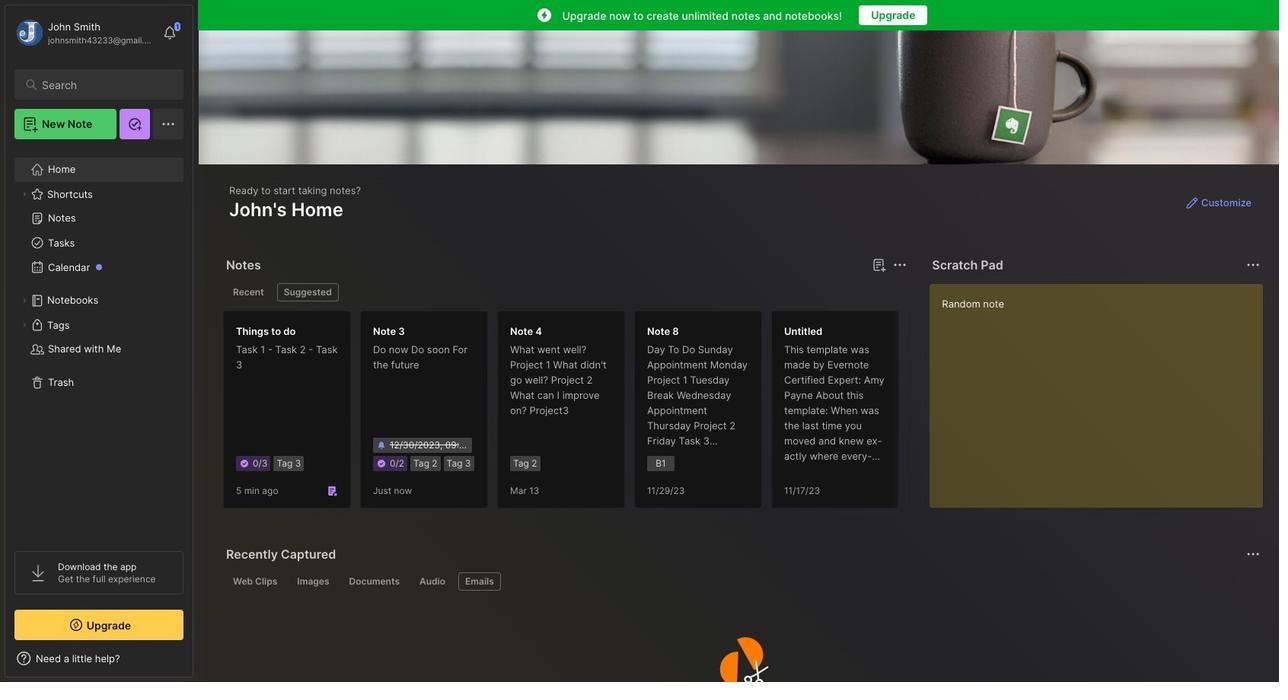 Task type: locate. For each thing, give the bounding box(es) containing it.
main element
[[0, 0, 198, 682]]

1 vertical spatial tab list
[[226, 573, 1258, 591]]

click to collapse image
[[192, 654, 204, 672]]

tree
[[5, 149, 193, 538]]

0 vertical spatial tab list
[[226, 283, 905, 302]]

tab list
[[226, 283, 905, 302], [226, 573, 1258, 591]]

0 horizontal spatial more actions field
[[890, 254, 911, 276]]

tree inside main element
[[5, 149, 193, 538]]

tab
[[226, 283, 271, 302], [277, 283, 339, 302], [226, 573, 284, 591], [290, 573, 336, 591], [342, 573, 407, 591], [413, 573, 452, 591], [458, 573, 501, 591]]

Search text field
[[42, 78, 170, 92]]

more actions image
[[1244, 256, 1263, 274]]

More actions field
[[890, 254, 911, 276], [1243, 254, 1264, 276]]

1 more actions field from the left
[[890, 254, 911, 276]]

None search field
[[42, 75, 170, 94]]

Account field
[[14, 18, 155, 48]]

1 horizontal spatial more actions field
[[1243, 254, 1264, 276]]

row group
[[223, 311, 1279, 518]]



Task type: vqa. For each thing, say whether or not it's contained in the screenshot.
Main ELEMENT
yes



Task type: describe. For each thing, give the bounding box(es) containing it.
expand notebooks image
[[20, 296, 29, 305]]

Start writing… text field
[[942, 284, 1263, 496]]

more actions image
[[891, 256, 910, 274]]

2 more actions field from the left
[[1243, 254, 1264, 276]]

none search field inside main element
[[42, 75, 170, 94]]

2 tab list from the top
[[226, 573, 1258, 591]]

WHAT'S NEW field
[[5, 647, 193, 671]]

1 tab list from the top
[[226, 283, 905, 302]]

expand tags image
[[20, 321, 29, 330]]



